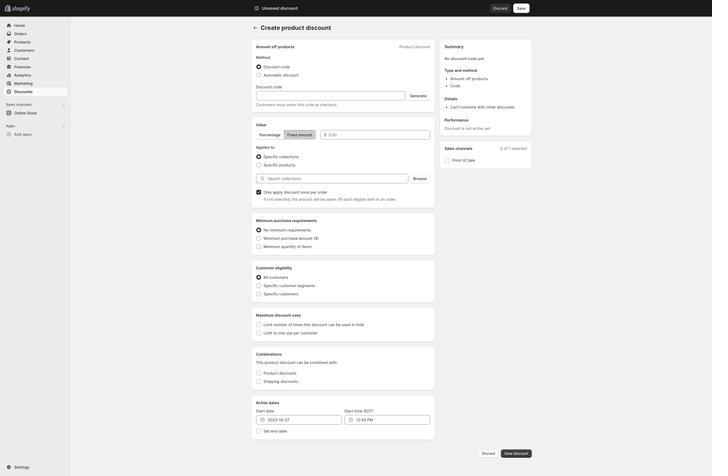 Task type: locate. For each thing, give the bounding box(es) containing it.
channels up point of sale
[[456, 146, 473, 151]]

amount inside amount off products code
[[451, 76, 465, 81]]

selected,
[[274, 197, 291, 202]]

products for amount off products
[[278, 44, 295, 49]]

limit number of times this discount can be used in total
[[264, 322, 365, 327]]

this right times
[[304, 322, 311, 327]]

0 horizontal spatial channels
[[16, 102, 32, 107]]

1 vertical spatial discard button
[[479, 449, 499, 458]]

per up will
[[311, 190, 317, 195]]

sales channels up online
[[6, 102, 32, 107]]

0 vertical spatial customers
[[14, 48, 34, 53]]

0 vertical spatial not
[[466, 126, 472, 131]]

apps
[[23, 132, 32, 137]]

0 vertical spatial discounts
[[498, 105, 515, 109]]

products down method
[[472, 76, 488, 81]]

minimum left quantity at bottom left
[[264, 244, 280, 249]]

1 horizontal spatial channels
[[456, 146, 473, 151]]

start for start time (edt)
[[345, 409, 354, 413]]

purchase up minimum on the top of the page
[[274, 218, 292, 223]]

minimum down minimum on the top of the page
[[264, 236, 280, 241]]

purchase up quantity at bottom left
[[281, 236, 298, 241]]

limit down maximum
[[264, 322, 273, 327]]

percentage button
[[256, 130, 284, 140]]

sales channels up the point
[[445, 146, 473, 151]]

0 vertical spatial channels
[[16, 102, 32, 107]]

yet up amount off products code
[[479, 56, 485, 61]]

1 horizontal spatial start
[[345, 409, 354, 413]]

discounts for product discounts
[[279, 371, 297, 376]]

0 vertical spatial save
[[518, 6, 526, 11]]

date down active dates
[[266, 409, 274, 413]]

be left used
[[336, 322, 341, 327]]

this product discount can be combined with:
[[256, 360, 338, 365]]

0 vertical spatial yet
[[479, 56, 485, 61]]

discounts up shipping discounts
[[279, 371, 297, 376]]

add apps button
[[4, 130, 67, 138]]

1 vertical spatial product
[[264, 371, 278, 376]]

off inside amount off products code
[[466, 76, 471, 81]]

search button
[[271, 4, 442, 13]]

discount
[[264, 64, 280, 69], [256, 85, 272, 89], [445, 126, 461, 131]]

1 vertical spatial can
[[297, 360, 303, 365]]

discard left save discount in the right bottom of the page
[[483, 451, 495, 456]]

combinations
[[256, 352, 282, 357]]

purchase for amount
[[281, 236, 298, 241]]

discount
[[281, 6, 298, 11], [306, 24, 331, 31], [415, 44, 431, 49], [451, 56, 467, 61], [283, 73, 299, 77], [284, 190, 300, 195], [275, 313, 292, 318], [312, 322, 328, 327], [280, 360, 296, 365], [514, 451, 529, 456]]

0 vertical spatial per
[[311, 190, 317, 195]]

1 horizontal spatial off
[[338, 197, 343, 202]]

yet right the active
[[485, 126, 491, 131]]

0 horizontal spatial off
[[272, 44, 277, 49]]

2 specific from the top
[[264, 163, 278, 167]]

0 horizontal spatial in
[[352, 322, 355, 327]]

product discounts
[[264, 371, 297, 376]]

per
[[311, 190, 317, 195], [294, 331, 300, 335]]

sales up the point
[[445, 146, 455, 151]]

0 horizontal spatial product
[[264, 371, 278, 376]]

1 vertical spatial discount
[[256, 85, 272, 89]]

no discount code yet
[[445, 56, 485, 61]]

2 horizontal spatial off
[[466, 76, 471, 81]]

off down create
[[272, 44, 277, 49]]

number
[[274, 322, 288, 327]]

1 vertical spatial to
[[274, 331, 277, 335]]

discount code down automatic
[[256, 85, 282, 89]]

product down search
[[282, 24, 305, 31]]

1 vertical spatial minimum
[[264, 236, 280, 241]]

of left times
[[289, 322, 292, 327]]

1 horizontal spatial not
[[466, 126, 472, 131]]

discount down automatic
[[256, 85, 272, 89]]

1 horizontal spatial yet
[[485, 126, 491, 131]]

requirements for minimum purchase requirements
[[293, 218, 317, 223]]

customer down limit number of times this discount can be used in total
[[301, 331, 318, 335]]

specific
[[264, 154, 278, 159], [264, 163, 278, 167], [264, 283, 278, 288], [264, 292, 278, 296]]

discard
[[494, 6, 508, 11], [483, 451, 495, 456]]

per for once
[[311, 190, 317, 195]]

product for product discount
[[400, 44, 414, 49]]

1 vertical spatial sales
[[445, 146, 455, 151]]

sales channels button
[[4, 101, 67, 109]]

discount is not active yet
[[445, 126, 491, 131]]

products inside amount off products code
[[472, 76, 488, 81]]

maximum
[[256, 313, 274, 318]]

finances link
[[4, 63, 67, 71]]

1 vertical spatial this
[[304, 322, 311, 327]]

sales channels inside button
[[6, 102, 32, 107]]

0 horizontal spatial date
[[266, 409, 274, 413]]

1 vertical spatial not
[[267, 197, 273, 202]]

customers link
[[4, 46, 67, 54]]

start left time
[[345, 409, 354, 413]]

1
[[509, 146, 511, 151]]

1 horizontal spatial no
[[445, 56, 450, 61]]

products down the create product discount
[[278, 44, 295, 49]]

1 horizontal spatial can
[[329, 322, 335, 327]]

to
[[271, 145, 275, 150], [274, 331, 277, 335]]

shipping
[[264, 379, 280, 384]]

2 vertical spatial products
[[280, 163, 296, 167]]

no up type
[[445, 56, 450, 61]]

0 vertical spatial amount
[[256, 44, 271, 49]]

no left minimum on the top of the page
[[264, 228, 269, 232]]

1 horizontal spatial product
[[282, 24, 305, 31]]

1 horizontal spatial per
[[311, 190, 317, 195]]

0 vertical spatial no
[[445, 56, 450, 61]]

1 vertical spatial be
[[336, 322, 341, 327]]

applies to
[[256, 145, 275, 150]]

0 vertical spatial product
[[400, 44, 414, 49]]

discard left save button on the right of page
[[494, 6, 508, 11]]

fixed
[[288, 132, 298, 137]]

limit for limit to one use per customer
[[264, 331, 273, 335]]

to right 'applies'
[[271, 145, 275, 150]]

this right enter
[[298, 102, 304, 107]]

2 start from the left
[[345, 409, 354, 413]]

0 vertical spatial sales
[[6, 102, 15, 107]]

customer
[[280, 283, 297, 288], [301, 331, 318, 335]]

save
[[518, 6, 526, 11], [505, 451, 513, 456]]

not right is
[[466, 126, 472, 131]]

$ text field
[[329, 130, 431, 140]]

and
[[455, 68, 462, 73]]

customers down products
[[14, 48, 34, 53]]

discounts down product discounts
[[281, 379, 298, 384]]

fixed amount
[[288, 132, 312, 137]]

limit left one
[[264, 331, 273, 335]]

all
[[264, 275, 268, 280]]

per right use
[[294, 331, 300, 335]]

customers for customers
[[14, 48, 34, 53]]

content
[[14, 56, 29, 61]]

1 vertical spatial product
[[265, 360, 279, 365]]

only
[[264, 190, 272, 195]]

0 vertical spatial discard button
[[491, 4, 512, 13]]

0 vertical spatial in
[[377, 197, 380, 202]]

1 vertical spatial per
[[294, 331, 300, 335]]

0 horizontal spatial customers
[[14, 48, 34, 53]]

code left at
[[305, 102, 314, 107]]

requirements up minimum purchase amount ($)
[[288, 228, 311, 232]]

1 horizontal spatial amount
[[451, 76, 465, 81]]

1 vertical spatial in
[[352, 322, 355, 327]]

amount right fixed
[[299, 132, 312, 137]]

customers down "specific customer segments"
[[280, 292, 299, 296]]

be left combined
[[305, 360, 309, 365]]

online store link
[[4, 109, 67, 117]]

code
[[468, 56, 478, 61], [281, 64, 290, 69], [273, 85, 282, 89], [305, 102, 314, 107]]

in
[[377, 197, 380, 202], [352, 322, 355, 327]]

save inside save button
[[518, 6, 526, 11]]

limit
[[264, 322, 273, 327], [264, 331, 273, 335]]

discard button left save discount button
[[479, 449, 499, 458]]

apps
[[6, 124, 15, 128]]

2 limit from the top
[[264, 331, 273, 335]]

apply
[[273, 190, 283, 195]]

set end date
[[264, 429, 287, 433]]

marketing
[[14, 81, 33, 86]]

off left each
[[338, 197, 343, 202]]

total
[[356, 322, 365, 327]]

1 vertical spatial save
[[505, 451, 513, 456]]

customer up specific customers
[[280, 283, 297, 288]]

product for product discounts
[[264, 371, 278, 376]]

specific for specific collections
[[264, 154, 278, 159]]

analytics link
[[4, 71, 67, 79]]

orders
[[14, 31, 27, 36]]

0 vertical spatial requirements
[[293, 218, 317, 223]]

0 horizontal spatial not
[[267, 197, 273, 202]]

specific for specific products
[[264, 163, 278, 167]]

1 vertical spatial purchase
[[281, 236, 298, 241]]

online store button
[[0, 109, 71, 117]]

discount code up automatic
[[264, 64, 290, 69]]

per for use
[[294, 331, 300, 335]]

channels up the online store
[[16, 102, 32, 107]]

start down 'active'
[[256, 409, 265, 413]]

0 horizontal spatial customer
[[280, 283, 297, 288]]

0 vertical spatial minimum
[[256, 218, 273, 223]]

amount up method
[[256, 44, 271, 49]]

minimum for minimum purchase requirements
[[256, 218, 273, 223]]

home link
[[4, 21, 67, 30]]

product for create
[[282, 24, 305, 31]]

code up automatic discount
[[281, 64, 290, 69]]

3 specific from the top
[[264, 283, 278, 288]]

0 horizontal spatial per
[[294, 331, 300, 335]]

2 vertical spatial amount
[[299, 236, 313, 241]]

product down combinations
[[265, 360, 279, 365]]

Search collections text field
[[268, 174, 409, 183]]

products link
[[4, 38, 67, 46]]

discounts right other
[[498, 105, 515, 109]]

minimum for minimum purchase amount ($)
[[264, 236, 280, 241]]

purchase for requirements
[[274, 218, 292, 223]]

finances
[[14, 64, 31, 69]]

be right will
[[321, 197, 325, 202]]

with
[[478, 105, 486, 109]]

1 specific from the top
[[264, 154, 278, 159]]

1 vertical spatial discount code
[[256, 85, 282, 89]]

discard button left save button on the right of page
[[491, 4, 512, 13]]

1 vertical spatial channels
[[456, 146, 473, 151]]

amount up items
[[299, 236, 313, 241]]

can left combined
[[297, 360, 303, 365]]

to left one
[[274, 331, 277, 335]]

1 vertical spatial sales channels
[[445, 146, 473, 151]]

0 horizontal spatial amount
[[256, 44, 271, 49]]

in left total
[[352, 322, 355, 327]]

1 start from the left
[[256, 409, 265, 413]]

1 vertical spatial customers
[[280, 292, 299, 296]]

1 vertical spatial amount
[[299, 197, 313, 202]]

selected
[[512, 146, 528, 151]]

specific customers
[[264, 292, 299, 296]]

0 vertical spatial off
[[272, 44, 277, 49]]

sales up online
[[6, 102, 15, 107]]

discount up automatic
[[264, 64, 280, 69]]

0 vertical spatial limit
[[264, 322, 273, 327]]

1 horizontal spatial save
[[518, 6, 526, 11]]

amount up code
[[451, 76, 465, 81]]

channels inside button
[[16, 102, 32, 107]]

discard for save discount
[[483, 451, 495, 456]]

1 horizontal spatial date
[[279, 429, 287, 433]]

save for save discount
[[505, 451, 513, 456]]

1 horizontal spatial sales
[[445, 146, 455, 151]]

other
[[487, 105, 497, 109]]

marketing link
[[4, 79, 67, 88]]

method
[[463, 68, 478, 73]]

1 horizontal spatial product
[[400, 44, 414, 49]]

limit to one use per customer
[[264, 331, 318, 335]]

4 specific from the top
[[264, 292, 278, 296]]

1 vertical spatial amount
[[451, 76, 465, 81]]

0 horizontal spatial sales channels
[[6, 102, 32, 107]]

discard for save
[[494, 6, 508, 11]]

Start time (EDT) text field
[[357, 415, 431, 425]]

combine
[[461, 105, 477, 109]]

1 vertical spatial limit
[[264, 331, 273, 335]]

amount for amount off products
[[256, 44, 271, 49]]

end
[[271, 429, 278, 433]]

requirements up no minimum requirements in the left of the page
[[293, 218, 317, 223]]

collections
[[280, 154, 299, 159]]

amount
[[299, 132, 312, 137], [299, 197, 313, 202], [299, 236, 313, 241]]

date right end
[[279, 429, 287, 433]]

0 horizontal spatial no
[[264, 228, 269, 232]]

this
[[298, 102, 304, 107], [304, 322, 311, 327]]

customers left must
[[256, 102, 276, 107]]

save discount
[[505, 451, 529, 456]]

0 vertical spatial customers
[[269, 275, 288, 280]]

1 vertical spatial date
[[279, 429, 287, 433]]

off down method
[[466, 76, 471, 81]]

1 horizontal spatial customers
[[256, 102, 276, 107]]

1 vertical spatial customers
[[256, 102, 276, 107]]

2 vertical spatial discounts
[[281, 379, 298, 384]]

2 vertical spatial off
[[338, 197, 343, 202]]

products down collections
[[280, 163, 296, 167]]

discount down performance
[[445, 126, 461, 131]]

1 vertical spatial discounts
[[279, 371, 297, 376]]

dates
[[269, 400, 279, 405]]

0 vertical spatial amount
[[299, 132, 312, 137]]

0 vertical spatial be
[[321, 197, 325, 202]]

1 vertical spatial customer
[[301, 331, 318, 335]]

0 vertical spatial product
[[282, 24, 305, 31]]

products
[[278, 44, 295, 49], [472, 76, 488, 81], [280, 163, 296, 167]]

minimum for minimum quantity of items
[[264, 244, 280, 249]]

item
[[368, 197, 376, 202]]

(edt)
[[364, 409, 374, 413]]

amount down once
[[299, 197, 313, 202]]

1 vertical spatial products
[[472, 76, 488, 81]]

0 horizontal spatial product
[[265, 360, 279, 365]]

active
[[256, 400, 268, 405]]

0 vertical spatial discount
[[264, 64, 280, 69]]

0 vertical spatial products
[[278, 44, 295, 49]]

0 vertical spatial customer
[[280, 283, 297, 288]]

save inside save discount button
[[505, 451, 513, 456]]

browse button
[[410, 174, 431, 183]]

0 vertical spatial discard
[[494, 6, 508, 11]]

customers down customer eligibility
[[269, 275, 288, 280]]

1 limit from the top
[[264, 322, 273, 327]]

can't combine with other discounts
[[451, 105, 515, 109]]

shopify image
[[12, 6, 30, 12]]

1 horizontal spatial be
[[321, 197, 325, 202]]

minimum up minimum on the top of the page
[[256, 218, 273, 223]]

0 vertical spatial sales channels
[[6, 102, 32, 107]]

can left used
[[329, 322, 335, 327]]

0 horizontal spatial sales
[[6, 102, 15, 107]]

2 vertical spatial minimum
[[264, 244, 280, 249]]

0 horizontal spatial save
[[505, 451, 513, 456]]

not right if
[[267, 197, 273, 202]]

start date
[[256, 409, 274, 413]]

date
[[266, 409, 274, 413], [279, 429, 287, 433]]

0 vertical spatial purchase
[[274, 218, 292, 223]]

in left an
[[377, 197, 380, 202]]

($)
[[314, 236, 319, 241]]



Task type: describe. For each thing, give the bounding box(es) containing it.
no for no minimum requirements
[[264, 228, 269, 232]]

amount off products code
[[451, 76, 488, 88]]

off for amount off products code
[[466, 76, 471, 81]]

discounts
[[14, 89, 33, 94]]

Start date text field
[[268, 415, 342, 425]]

1 vertical spatial yet
[[485, 126, 491, 131]]

of left items
[[297, 244, 301, 249]]

automatic
[[264, 73, 282, 77]]

fixed amount button
[[284, 130, 316, 140]]

each
[[344, 197, 353, 202]]

discard button for save discount
[[479, 449, 499, 458]]

product discount
[[400, 44, 431, 49]]

active
[[473, 126, 484, 131]]

0 vertical spatial discount code
[[264, 64, 290, 69]]

amount inside fixed amount button
[[299, 132, 312, 137]]

checkout.
[[320, 102, 338, 107]]

amount for amount off products code
[[451, 76, 465, 81]]

product for this
[[265, 360, 279, 365]]

an
[[381, 197, 385, 202]]

create product discount
[[261, 24, 331, 31]]

of left the sale
[[463, 158, 467, 163]]

time
[[355, 409, 363, 413]]

0 vertical spatial can
[[329, 322, 335, 327]]

quantity
[[281, 244, 296, 249]]

specific customer segments
[[264, 283, 315, 288]]

details
[[445, 96, 458, 101]]

amount off products
[[256, 44, 295, 49]]

one
[[278, 331, 285, 335]]

specific for specific customers
[[264, 292, 278, 296]]

customers for customers must enter this code at checkout.
[[256, 102, 276, 107]]

segments
[[298, 283, 315, 288]]

limit for limit number of times this discount can be used in total
[[264, 322, 273, 327]]

products for amount off products code
[[472, 76, 488, 81]]

use
[[286, 331, 293, 335]]

eligible
[[354, 197, 367, 202]]

save discount button
[[501, 449, 532, 458]]

add apps
[[14, 132, 32, 137]]

minimum purchase amount ($)
[[264, 236, 319, 241]]

customers for specific customers
[[280, 292, 299, 296]]

customers for all customers
[[269, 275, 288, 280]]

this
[[256, 360, 264, 365]]

customers must enter this code at checkout.
[[256, 102, 338, 107]]

to for limit
[[274, 331, 277, 335]]

unsaved
[[262, 6, 280, 11]]

1 horizontal spatial sales channels
[[445, 146, 473, 151]]

discount inside button
[[514, 451, 529, 456]]

specific for specific customer segments
[[264, 283, 278, 288]]

generate
[[410, 93, 427, 98]]

of left 1
[[505, 146, 508, 151]]

percentage
[[260, 132, 281, 137]]

customer eligibility
[[256, 266, 292, 270]]

set
[[264, 429, 270, 433]]

apps button
[[4, 122, 67, 130]]

all customers
[[264, 275, 288, 280]]

off for amount off products
[[272, 44, 277, 49]]

specific collections
[[264, 154, 299, 159]]

if not selected, the amount will be taken off each eligible item in an order.
[[264, 197, 397, 202]]

settings link
[[4, 463, 67, 471]]

type
[[445, 68, 454, 73]]

customer
[[256, 266, 275, 270]]

only apply discount once per order
[[264, 190, 328, 195]]

Discount code text field
[[256, 91, 406, 101]]

to for applies
[[271, 145, 275, 150]]

type and method
[[445, 68, 478, 73]]

analytics
[[14, 73, 31, 77]]

summary
[[445, 44, 464, 49]]

0 horizontal spatial be
[[305, 360, 309, 365]]

0 horizontal spatial yet
[[479, 56, 485, 61]]

order.
[[386, 197, 397, 202]]

order
[[318, 190, 328, 195]]

online
[[14, 111, 26, 115]]

times
[[293, 322, 303, 327]]

requirements for no minimum requirements
[[288, 228, 311, 232]]

2 vertical spatial discount
[[445, 126, 461, 131]]

sale
[[468, 158, 476, 163]]

enter
[[287, 102, 297, 107]]

will
[[314, 197, 320, 202]]

minimum purchase requirements
[[256, 218, 317, 223]]

combined
[[310, 360, 328, 365]]

code down automatic discount
[[273, 85, 282, 89]]

can't
[[451, 105, 460, 109]]

performance
[[445, 118, 469, 122]]

1 horizontal spatial in
[[377, 197, 380, 202]]

discard button for save
[[491, 4, 512, 13]]

once
[[301, 190, 310, 195]]

at
[[316, 102, 319, 107]]

online store
[[14, 111, 37, 115]]

eligibility
[[276, 266, 292, 270]]

minimum quantity of items
[[264, 244, 312, 249]]

sales inside button
[[6, 102, 15, 107]]

shipping discounts
[[264, 379, 298, 384]]

0 vertical spatial date
[[266, 409, 274, 413]]

home
[[14, 23, 25, 28]]

if
[[264, 197, 266, 202]]

browse
[[414, 176, 427, 181]]

0 horizontal spatial can
[[297, 360, 303, 365]]

save for save
[[518, 6, 526, 11]]

minimum
[[270, 228, 287, 232]]

unsaved discount
[[262, 6, 298, 11]]

specific products
[[264, 163, 296, 167]]

2 horizontal spatial be
[[336, 322, 341, 327]]

start for start date
[[256, 409, 265, 413]]

method
[[256, 55, 270, 60]]

search
[[280, 6, 293, 11]]

0 vertical spatial this
[[298, 102, 304, 107]]

no for no discount code yet
[[445, 56, 450, 61]]

items
[[302, 244, 312, 249]]

used
[[342, 322, 351, 327]]

create
[[261, 24, 280, 31]]

save button
[[514, 4, 530, 13]]

discounts for shipping discounts
[[281, 379, 298, 384]]

uses
[[292, 313, 301, 318]]

maximum discount uses
[[256, 313, 301, 318]]

code
[[451, 83, 461, 88]]

code up method
[[468, 56, 478, 61]]



Task type: vqa. For each thing, say whether or not it's contained in the screenshot.
draft at the top right
no



